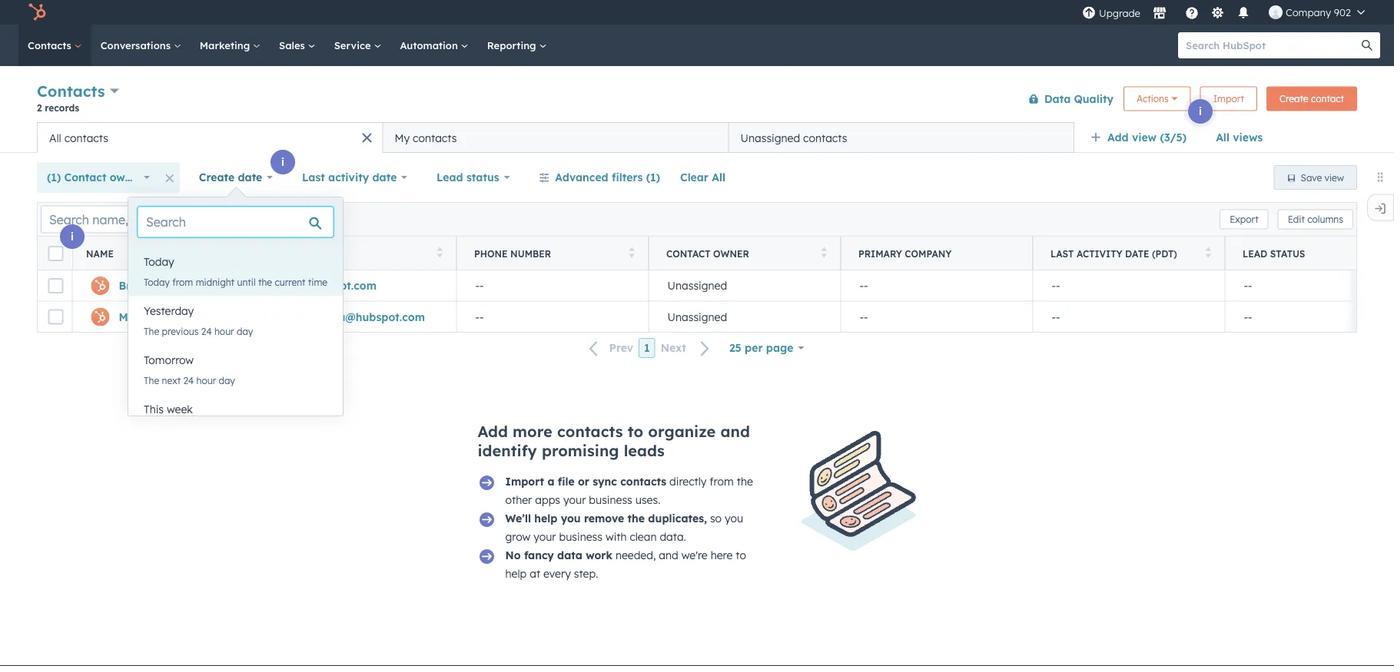Task type: locate. For each thing, give the bounding box(es) containing it.
directly from the other apps your business uses.
[[506, 475, 753, 507]]

all contacts
[[49, 131, 108, 145]]

press to sort. image left phone
[[437, 247, 443, 258]]

from inside directly from the other apps your business uses.
[[710, 475, 734, 489]]

lead for lead status
[[1243, 248, 1268, 260]]

1 horizontal spatial owner
[[714, 248, 750, 260]]

hour right next
[[197, 375, 216, 386]]

last left 'activity'
[[1051, 248, 1074, 260]]

create inside "create date" popup button
[[199, 171, 235, 184]]

service link
[[325, 25, 391, 66]]

1 vertical spatial 24
[[183, 375, 194, 386]]

clear all
[[680, 171, 726, 184]]

automation
[[400, 39, 461, 52]]

contact)
[[248, 279, 294, 293], [250, 310, 296, 324]]

1 vertical spatial create
[[199, 171, 235, 184]]

add view (3/5)
[[1108, 131, 1187, 144]]

last inside last activity date popup button
[[302, 171, 325, 184]]

contacts for my contacts
[[413, 131, 457, 145]]

so you grow your business with clean data.
[[506, 512, 744, 544]]

the up clean
[[628, 512, 645, 526]]

0 vertical spatial today
[[144, 255, 174, 269]]

0 horizontal spatial view
[[1133, 131, 1157, 144]]

add left more
[[478, 422, 508, 441]]

day inside yesterday the previous 24 hour day
[[237, 326, 253, 337]]

0 vertical spatial and
[[721, 422, 750, 441]]

1 vertical spatial unassigned
[[668, 279, 728, 293]]

contact) down email
[[248, 279, 294, 293]]

all inside all contacts button
[[49, 131, 61, 145]]

0 horizontal spatial create
[[199, 171, 235, 184]]

0 vertical spatial 24
[[201, 326, 212, 337]]

0 horizontal spatial (1)
[[47, 171, 61, 184]]

press to sort. image down filters
[[629, 247, 635, 258]]

1 vertical spatial and
[[659, 549, 679, 562]]

settings link
[[1209, 4, 1228, 20]]

contacts down hubspot 'link'
[[28, 39, 74, 52]]

1 horizontal spatial 24
[[201, 326, 212, 337]]

2 (1) from the left
[[646, 171, 660, 184]]

add down quality
[[1108, 131, 1129, 144]]

0 horizontal spatial to
[[628, 422, 644, 441]]

(sample
[[200, 279, 245, 293], [202, 310, 247, 324]]

help button
[[1179, 0, 1206, 25]]

(sample for johnson
[[202, 310, 247, 324]]

the right directly in the bottom of the page
[[737, 475, 753, 489]]

1 vertical spatial the
[[737, 475, 753, 489]]

0 horizontal spatial add
[[478, 422, 508, 441]]

0 horizontal spatial press to sort. image
[[245, 247, 251, 258]]

1 vertical spatial to
[[736, 549, 747, 562]]

1 vertical spatial today
[[144, 276, 170, 288]]

(1)
[[47, 171, 61, 184], [646, 171, 660, 184]]

0 vertical spatial contact
[[64, 171, 106, 184]]

0 vertical spatial business
[[589, 494, 633, 507]]

0 horizontal spatial from
[[172, 276, 193, 288]]

add more contacts to organize and identify promising leads
[[478, 422, 750, 461]]

your up fancy at the left bottom of the page
[[534, 531, 556, 544]]

view inside popup button
[[1133, 131, 1157, 144]]

1 vertical spatial view
[[1325, 172, 1345, 183]]

last left activity
[[302, 171, 325, 184]]

1 vertical spatial the
[[144, 375, 159, 386]]

create inside create contact button
[[1280, 93, 1309, 105]]

columns
[[1308, 214, 1344, 225]]

date right activity
[[373, 171, 397, 184]]

search button
[[1355, 32, 1381, 58]]

1 vertical spatial business
[[559, 531, 603, 544]]

4 press to sort. element from the left
[[822, 247, 827, 260]]

day inside tomorrow the next 24 hour day
[[219, 375, 235, 386]]

here
[[711, 549, 733, 562]]

1 press to sort. image from the left
[[629, 247, 635, 258]]

0 vertical spatial from
[[172, 276, 193, 288]]

create date
[[199, 171, 262, 184]]

2 press to sort. image from the left
[[822, 247, 827, 258]]

0 horizontal spatial owner
[[110, 171, 143, 184]]

lead status
[[437, 171, 499, 184]]

press to sort. element left contact owner
[[629, 247, 635, 260]]

2 horizontal spatial all
[[1217, 131, 1230, 144]]

1 (1) from the left
[[47, 171, 61, 184]]

2 you from the left
[[725, 512, 744, 526]]

view right save
[[1325, 172, 1345, 183]]

the down maria
[[144, 326, 159, 337]]

add inside add more contacts to organize and identify promising leads
[[478, 422, 508, 441]]

you right so
[[725, 512, 744, 526]]

3 press to sort. element from the left
[[629, 247, 635, 260]]

0 horizontal spatial lead
[[437, 171, 463, 184]]

from inside today today from midnight until the current time
[[172, 276, 193, 288]]

24 inside tomorrow the next 24 hour day
[[183, 375, 194, 386]]

today up yesterday
[[144, 276, 170, 288]]

1 horizontal spatial press to sort. image
[[437, 247, 443, 258]]

view for save
[[1325, 172, 1345, 183]]

i down (1) contact owner
[[71, 230, 74, 243]]

conversations
[[101, 39, 174, 52]]

0 vertical spatial to
[[628, 422, 644, 441]]

press to sort. image
[[245, 247, 251, 258], [437, 247, 443, 258], [1206, 247, 1212, 258]]

date
[[238, 171, 262, 184], [373, 171, 397, 184]]

every
[[544, 567, 571, 581]]

contact down all contacts
[[64, 171, 106, 184]]

press to sort. image right (pdt) on the top right of the page
[[1206, 247, 1212, 258]]

25
[[730, 341, 742, 355]]

1 horizontal spatial and
[[721, 422, 750, 441]]

maria
[[119, 310, 150, 324]]

today button
[[128, 247, 343, 278]]

0 horizontal spatial help
[[506, 567, 527, 581]]

all for all contacts
[[49, 131, 61, 145]]

press to sort. element right (pdt) on the top right of the page
[[1206, 247, 1212, 260]]

unassigned button down contact owner
[[649, 271, 841, 301]]

hour for yesterday
[[214, 326, 234, 337]]

press to sort. image
[[629, 247, 635, 258], [822, 247, 827, 258]]

0 vertical spatial import
[[1214, 93, 1245, 105]]

view for add
[[1133, 131, 1157, 144]]

0 vertical spatial the
[[258, 276, 272, 288]]

press to sort. element for email
[[437, 247, 443, 260]]

1 vertical spatial from
[[710, 475, 734, 489]]

0 vertical spatial add
[[1108, 131, 1129, 144]]

the right until at the left
[[258, 276, 272, 288]]

help
[[535, 512, 558, 526], [506, 567, 527, 581]]

0 horizontal spatial import
[[506, 475, 544, 489]]

1 vertical spatial hour
[[197, 375, 216, 386]]

0 vertical spatial i
[[1199, 105, 1203, 118]]

24 down maria johnson (sample contact) link
[[201, 326, 212, 337]]

primary company column header
[[841, 237, 1034, 271]]

lead status button
[[427, 162, 520, 193]]

the left next
[[144, 375, 159, 386]]

identify
[[478, 441, 537, 461]]

1 horizontal spatial last
[[1051, 248, 1074, 260]]

list box
[[128, 247, 343, 444]]

0 vertical spatial hour
[[214, 326, 234, 337]]

last activity date button
[[292, 162, 418, 193]]

date inside popup button
[[238, 171, 262, 184]]

2 date from the left
[[373, 171, 397, 184]]

the
[[144, 326, 159, 337], [144, 375, 159, 386]]

lead inside popup button
[[437, 171, 463, 184]]

1 horizontal spatial i button
[[271, 150, 295, 175]]

data quality button
[[1019, 83, 1115, 114]]

contact inside "popup button"
[[64, 171, 106, 184]]

2 press to sort. element from the left
[[437, 247, 443, 260]]

import up other
[[506, 475, 544, 489]]

add inside popup button
[[1108, 131, 1129, 144]]

2 horizontal spatial press to sort. image
[[1206, 247, 1212, 258]]

notifications image
[[1237, 7, 1251, 21]]

to right here
[[736, 549, 747, 562]]

0 horizontal spatial all
[[49, 131, 61, 145]]

0 horizontal spatial date
[[238, 171, 262, 184]]

hour
[[214, 326, 234, 337], [197, 375, 216, 386]]

1 vertical spatial last
[[1051, 248, 1074, 260]]

contacts up records
[[37, 82, 105, 101]]

create for create date
[[199, 171, 235, 184]]

emailmaria@hubspot.com link
[[283, 310, 425, 324]]

0 vertical spatial owner
[[110, 171, 143, 184]]

24 inside yesterday the previous 24 hour day
[[201, 326, 212, 337]]

1 horizontal spatial add
[[1108, 131, 1129, 144]]

the inside tomorrow the next 24 hour day
[[144, 375, 159, 386]]

all right clear
[[712, 171, 726, 184]]

24 right next
[[183, 375, 194, 386]]

hour down maria johnson (sample contact)
[[214, 326, 234, 337]]

press to sort. image for email
[[437, 247, 443, 258]]

1 button
[[639, 338, 656, 358]]

press to sort. image for last activity date (pdt)
[[1206, 247, 1212, 258]]

all down 2 records
[[49, 131, 61, 145]]

0 vertical spatial create
[[1280, 93, 1309, 105]]

lead left "status"
[[1243, 248, 1268, 260]]

leads
[[624, 441, 665, 461]]

0 vertical spatial your
[[564, 494, 586, 507]]

all inside clear all button
[[712, 171, 726, 184]]

create contact button
[[1267, 87, 1358, 111]]

all left views
[[1217, 131, 1230, 144]]

current
[[275, 276, 306, 288]]

day up this week button
[[219, 375, 235, 386]]

company
[[1286, 6, 1332, 18]]

1 unassigned button from the top
[[649, 271, 841, 301]]

1 vertical spatial (sample
[[202, 310, 247, 324]]

and down data.
[[659, 549, 679, 562]]

import up all views at the top right
[[1214, 93, 1245, 105]]

add for add view (3/5)
[[1108, 131, 1129, 144]]

1 horizontal spatial from
[[710, 475, 734, 489]]

marketplaces image
[[1153, 7, 1167, 21]]

all views link
[[1207, 122, 1273, 153]]

contacts link
[[18, 25, 91, 66]]

company 902 button
[[1260, 0, 1375, 25]]

i right the actions "popup button" at the top of the page
[[1199, 105, 1203, 118]]

your down the 'file'
[[564, 494, 586, 507]]

1 vertical spatial contacts
[[37, 82, 105, 101]]

save
[[1301, 172, 1323, 183]]

hour inside yesterday the previous 24 hour day
[[214, 326, 234, 337]]

unassigned button
[[649, 271, 841, 301], [649, 301, 841, 332]]

0 vertical spatial (sample
[[200, 279, 245, 293]]

yesterday
[[144, 304, 194, 318]]

create down all contacts button
[[199, 171, 235, 184]]

1 press to sort. image from the left
[[245, 247, 251, 258]]

edit columns
[[1288, 214, 1344, 225]]

1
[[644, 341, 650, 355]]

0 horizontal spatial 24
[[183, 375, 194, 386]]

the inside today today from midnight until the current time
[[258, 276, 272, 288]]

today
[[144, 255, 174, 269], [144, 276, 170, 288]]

import inside button
[[1214, 93, 1245, 105]]

2 vertical spatial i button
[[60, 225, 85, 249]]

and inside needed, and we're here to help at every step.
[[659, 549, 679, 562]]

0 vertical spatial the
[[144, 326, 159, 337]]

i button
[[1189, 99, 1213, 124], [271, 150, 295, 175], [60, 225, 85, 249]]

views
[[1234, 131, 1263, 144]]

day for yesterday
[[237, 326, 253, 337]]

(1) right filters
[[646, 171, 660, 184]]

1 horizontal spatial to
[[736, 549, 747, 562]]

1 vertical spatial your
[[534, 531, 556, 544]]

today up halligan
[[144, 255, 174, 269]]

your
[[564, 494, 586, 507], [534, 531, 556, 544]]

0 horizontal spatial day
[[219, 375, 235, 386]]

you left "remove"
[[561, 512, 581, 526]]

from up yesterday
[[172, 276, 193, 288]]

press to sort. element
[[245, 247, 251, 260], [437, 247, 443, 260], [629, 247, 635, 260], [822, 247, 827, 260], [1206, 247, 1212, 260]]

apps
[[535, 494, 561, 507]]

from right directly in the bottom of the page
[[710, 475, 734, 489]]

business inside so you grow your business with clean data.
[[559, 531, 603, 544]]

2 press to sort. image from the left
[[437, 247, 443, 258]]

mateo roberts image
[[1269, 5, 1283, 19]]

i left last activity date popup button
[[281, 155, 285, 169]]

unassigned contacts button
[[729, 122, 1075, 153]]

i
[[1199, 105, 1203, 118], [281, 155, 285, 169], [71, 230, 74, 243]]

0 vertical spatial view
[[1133, 131, 1157, 144]]

add view (3/5) button
[[1081, 122, 1207, 153]]

hour inside tomorrow the next 24 hour day
[[197, 375, 216, 386]]

view inside button
[[1325, 172, 1345, 183]]

unassigned button up "per"
[[649, 301, 841, 332]]

last for last activity date (pdt)
[[1051, 248, 1074, 260]]

1 vertical spatial contact)
[[250, 310, 296, 324]]

upgrade image
[[1083, 7, 1096, 20]]

2 horizontal spatial i
[[1199, 105, 1203, 118]]

advanced filters (1)
[[555, 171, 660, 184]]

hubspot link
[[18, 3, 58, 22]]

business up we'll help you remove the duplicates,
[[589, 494, 633, 507]]

grow
[[506, 531, 531, 544]]

all for all views
[[1217, 131, 1230, 144]]

contact down clear
[[667, 248, 711, 260]]

all inside all views link
[[1217, 131, 1230, 144]]

date up search search field
[[238, 171, 262, 184]]

1 vertical spatial lead
[[1243, 248, 1268, 260]]

lead left the status
[[437, 171, 463, 184]]

1 horizontal spatial (1)
[[646, 171, 660, 184]]

1 vertical spatial add
[[478, 422, 508, 441]]

from
[[172, 276, 193, 288], [710, 475, 734, 489]]

1 the from the top
[[144, 326, 159, 337]]

1 horizontal spatial you
[[725, 512, 744, 526]]

unassigned button for bh@hubspot.com
[[649, 271, 841, 301]]

contact) for bh@hubspot.com
[[248, 279, 294, 293]]

the inside yesterday the previous 24 hour day
[[144, 326, 159, 337]]

tomorrow the next 24 hour day
[[144, 354, 235, 386]]

1 horizontal spatial date
[[373, 171, 397, 184]]

1 horizontal spatial your
[[564, 494, 586, 507]]

press to sort. element up until at the left
[[245, 247, 251, 260]]

2 vertical spatial unassigned
[[668, 310, 728, 324]]

help down apps
[[535, 512, 558, 526]]

0 vertical spatial day
[[237, 326, 253, 337]]

bh@hubspot.com button
[[265, 271, 457, 301]]

2 the from the top
[[144, 375, 159, 386]]

1 date from the left
[[238, 171, 262, 184]]

1 horizontal spatial i
[[281, 155, 285, 169]]

you
[[561, 512, 581, 526], [725, 512, 744, 526]]

0 horizontal spatial your
[[534, 531, 556, 544]]

1 horizontal spatial help
[[535, 512, 558, 526]]

day up tomorrow button
[[237, 326, 253, 337]]

0 horizontal spatial contact
[[64, 171, 106, 184]]

(sample for halligan
[[200, 279, 245, 293]]

3 press to sort. image from the left
[[1206, 247, 1212, 258]]

view left (3/5) at the top
[[1133, 131, 1157, 144]]

press to sort. image left primary
[[822, 247, 827, 258]]

create left "contact"
[[1280, 93, 1309, 105]]

my contacts
[[395, 131, 457, 145]]

2 horizontal spatial the
[[737, 475, 753, 489]]

press to sort. element left primary
[[822, 247, 827, 260]]

1 horizontal spatial create
[[1280, 93, 1309, 105]]

1 vertical spatial import
[[506, 475, 544, 489]]

press to sort. element for phone number
[[629, 247, 635, 260]]

0 vertical spatial lead
[[437, 171, 463, 184]]

next
[[162, 375, 181, 386]]

contacts for all contacts
[[64, 131, 108, 145]]

0 horizontal spatial you
[[561, 512, 581, 526]]

(1) inside advanced filters (1) 'button'
[[646, 171, 660, 184]]

2 vertical spatial i
[[71, 230, 74, 243]]

(1) down all contacts
[[47, 171, 61, 184]]

25 per page button
[[720, 333, 814, 364]]

1 horizontal spatial import
[[1214, 93, 1245, 105]]

contacts banner
[[37, 79, 1358, 122]]

conversations link
[[91, 25, 191, 66]]

last for last activity date
[[302, 171, 325, 184]]

file
[[558, 475, 575, 489]]

to left organize
[[628, 422, 644, 441]]

0 vertical spatial contact)
[[248, 279, 294, 293]]

0 horizontal spatial press to sort. image
[[629, 247, 635, 258]]

settings image
[[1211, 7, 1225, 20]]

menu
[[1081, 0, 1376, 25]]

last activity date
[[302, 171, 397, 184]]

1 vertical spatial day
[[219, 375, 235, 386]]

email
[[282, 248, 313, 260]]

business up data
[[559, 531, 603, 544]]

contact) down current
[[250, 310, 296, 324]]

contacts
[[28, 39, 74, 52], [37, 82, 105, 101]]

1 today from the top
[[144, 255, 174, 269]]

5 press to sort. element from the left
[[1206, 247, 1212, 260]]

0 horizontal spatial i button
[[60, 225, 85, 249]]

1 horizontal spatial contact
[[667, 248, 711, 260]]

we'll
[[506, 512, 531, 526]]

and right organize
[[721, 422, 750, 441]]

date
[[1126, 248, 1150, 260]]

actions button
[[1124, 87, 1192, 111]]

press to sort. element left phone
[[437, 247, 443, 260]]

0 horizontal spatial and
[[659, 549, 679, 562]]

0 vertical spatial last
[[302, 171, 325, 184]]

contacts for unassigned contacts
[[804, 131, 848, 145]]

help down no
[[506, 567, 527, 581]]

2
[[37, 102, 42, 113]]

2 unassigned button from the top
[[649, 301, 841, 332]]

0 horizontal spatial the
[[258, 276, 272, 288]]

press to sort. image up until at the left
[[245, 247, 251, 258]]

day
[[237, 326, 253, 337], [219, 375, 235, 386]]



Task type: describe. For each thing, give the bounding box(es) containing it.
your inside directly from the other apps your business uses.
[[564, 494, 586, 507]]

clear
[[680, 171, 709, 184]]

the for yesterday
[[144, 326, 159, 337]]

work
[[586, 549, 613, 562]]

import for import
[[1214, 93, 1245, 105]]

next button
[[656, 338, 720, 359]]

edit
[[1288, 214, 1306, 225]]

no fancy data work
[[506, 549, 613, 562]]

lead status
[[1243, 248, 1306, 260]]

filters
[[612, 171, 643, 184]]

number
[[511, 248, 551, 260]]

you inside so you grow your business with clean data.
[[725, 512, 744, 526]]

brian
[[119, 279, 148, 293]]

lead for lead status
[[437, 171, 463, 184]]

promising
[[542, 441, 619, 461]]

import for import a file or sync contacts
[[506, 475, 544, 489]]

prev
[[610, 342, 634, 355]]

primary company
[[859, 248, 952, 260]]

search image
[[1363, 40, 1373, 51]]

automation link
[[391, 25, 478, 66]]

add for add more contacts to organize and identify promising leads
[[478, 422, 508, 441]]

we're
[[682, 549, 708, 562]]

press to sort. image for contact owner
[[822, 247, 827, 258]]

business inside directly from the other apps your business uses.
[[589, 494, 633, 507]]

Search search field
[[138, 207, 334, 238]]

contact owner
[[667, 248, 750, 260]]

records
[[45, 102, 79, 113]]

step.
[[574, 567, 598, 581]]

bh@hubspot.com
[[283, 279, 377, 293]]

upgrade
[[1100, 7, 1141, 20]]

unassigned contacts
[[741, 131, 848, 145]]

(1) contact owner
[[47, 171, 143, 184]]

create contact
[[1280, 93, 1345, 105]]

yesterday the previous 24 hour day
[[144, 304, 253, 337]]

(1) inside (1) contact owner "popup button"
[[47, 171, 61, 184]]

24 for tomorrow
[[183, 375, 194, 386]]

emailmaria@hubspot.com
[[283, 310, 425, 324]]

hubspot image
[[28, 3, 46, 22]]

sales
[[279, 39, 308, 52]]

the for tomorrow
[[144, 375, 159, 386]]

create for create contact
[[1280, 93, 1309, 105]]

2 today from the top
[[144, 276, 170, 288]]

needed,
[[616, 549, 656, 562]]

export button
[[1220, 210, 1269, 230]]

1 vertical spatial contact
[[667, 248, 711, 260]]

brian halligan (sample contact) link
[[119, 279, 294, 293]]

all contacts button
[[37, 122, 383, 153]]

the inside directly from the other apps your business uses.
[[737, 475, 753, 489]]

(pdt)
[[1153, 248, 1178, 260]]

1 horizontal spatial the
[[628, 512, 645, 526]]

to inside add more contacts to organize and identify promising leads
[[628, 422, 644, 441]]

press to sort. element for last activity date (pdt)
[[1206, 247, 1212, 260]]

help inside needed, and we're here to help at every step.
[[506, 567, 527, 581]]

per
[[745, 341, 763, 355]]

contacts button
[[37, 80, 119, 102]]

directly
[[670, 475, 707, 489]]

1 you from the left
[[561, 512, 581, 526]]

24 for yesterday
[[201, 326, 212, 337]]

(1) contact owner button
[[37, 162, 160, 193]]

at
[[530, 567, 541, 581]]

no
[[506, 549, 521, 562]]

2 records
[[37, 102, 79, 113]]

to inside needed, and we're here to help at every step.
[[736, 549, 747, 562]]

halligan
[[151, 279, 197, 293]]

page
[[766, 341, 794, 355]]

save view button
[[1275, 165, 1358, 190]]

0 horizontal spatial i
[[71, 230, 74, 243]]

reporting
[[487, 39, 539, 52]]

brian halligan (sample contact)
[[119, 279, 294, 293]]

johnson
[[154, 310, 199, 324]]

0 vertical spatial help
[[535, 512, 558, 526]]

1 vertical spatial i button
[[271, 150, 295, 175]]

unassigned for bh@hubspot.com
[[668, 279, 728, 293]]

list box containing today
[[128, 247, 343, 444]]

my contacts button
[[383, 122, 729, 153]]

Search HubSpot search field
[[1179, 32, 1367, 58]]

company
[[905, 248, 952, 260]]

previous
[[162, 326, 199, 337]]

menu containing company 902
[[1081, 0, 1376, 25]]

week
[[167, 403, 193, 416]]

1 vertical spatial owner
[[714, 248, 750, 260]]

company 902
[[1286, 6, 1352, 18]]

contact
[[1312, 93, 1345, 105]]

duplicates,
[[648, 512, 707, 526]]

date inside popup button
[[373, 171, 397, 184]]

marketplaces button
[[1144, 0, 1176, 25]]

next
[[661, 342, 687, 355]]

unassigned button for emailmaria@hubspot.com
[[649, 301, 841, 332]]

1 press to sort. element from the left
[[245, 247, 251, 260]]

my
[[395, 131, 410, 145]]

0 vertical spatial unassigned
[[741, 131, 801, 145]]

phone
[[474, 248, 508, 260]]

help image
[[1186, 7, 1199, 21]]

your inside so you grow your business with clean data.
[[534, 531, 556, 544]]

press to sort. element for contact owner
[[822, 247, 827, 260]]

owner inside "popup button"
[[110, 171, 143, 184]]

sales link
[[270, 25, 325, 66]]

emailmaria@hubspot.com button
[[265, 301, 457, 332]]

and inside add more contacts to organize and identify promising leads
[[721, 422, 750, 441]]

activity
[[328, 171, 369, 184]]

prev button
[[580, 338, 639, 359]]

primary
[[859, 248, 903, 260]]

phone number
[[474, 248, 551, 260]]

1 vertical spatial i
[[281, 155, 285, 169]]

service
[[334, 39, 374, 52]]

last activity date (pdt)
[[1051, 248, 1178, 260]]

create date button
[[189, 162, 283, 193]]

pagination navigation
[[580, 338, 720, 359]]

unassigned for emailmaria@hubspot.com
[[668, 310, 728, 324]]

902
[[1335, 6, 1352, 18]]

day for tomorrow
[[219, 375, 235, 386]]

0 vertical spatial contacts
[[28, 39, 74, 52]]

data quality
[[1045, 92, 1114, 105]]

clear all button
[[670, 162, 736, 193]]

this week button
[[128, 394, 343, 425]]

data.
[[660, 531, 686, 544]]

2 horizontal spatial i button
[[1189, 99, 1213, 124]]

all views
[[1217, 131, 1263, 144]]

contact) for emailmaria@hubspot.com
[[250, 310, 296, 324]]

status
[[1271, 248, 1306, 260]]

with
[[606, 531, 627, 544]]

press to sort. image for phone number
[[629, 247, 635, 258]]

hour for tomorrow
[[197, 375, 216, 386]]

bh@hubspot.com link
[[283, 279, 377, 293]]

data
[[1045, 92, 1071, 105]]

Search name, phone, email addresses, or company search field
[[41, 206, 222, 233]]

contacts inside popup button
[[37, 82, 105, 101]]

contacts inside add more contacts to organize and identify promising leads
[[557, 422, 623, 441]]

name
[[86, 248, 114, 260]]



Task type: vqa. For each thing, say whether or not it's contained in the screenshot.
24, related to Chat conversation average time to close by rep
no



